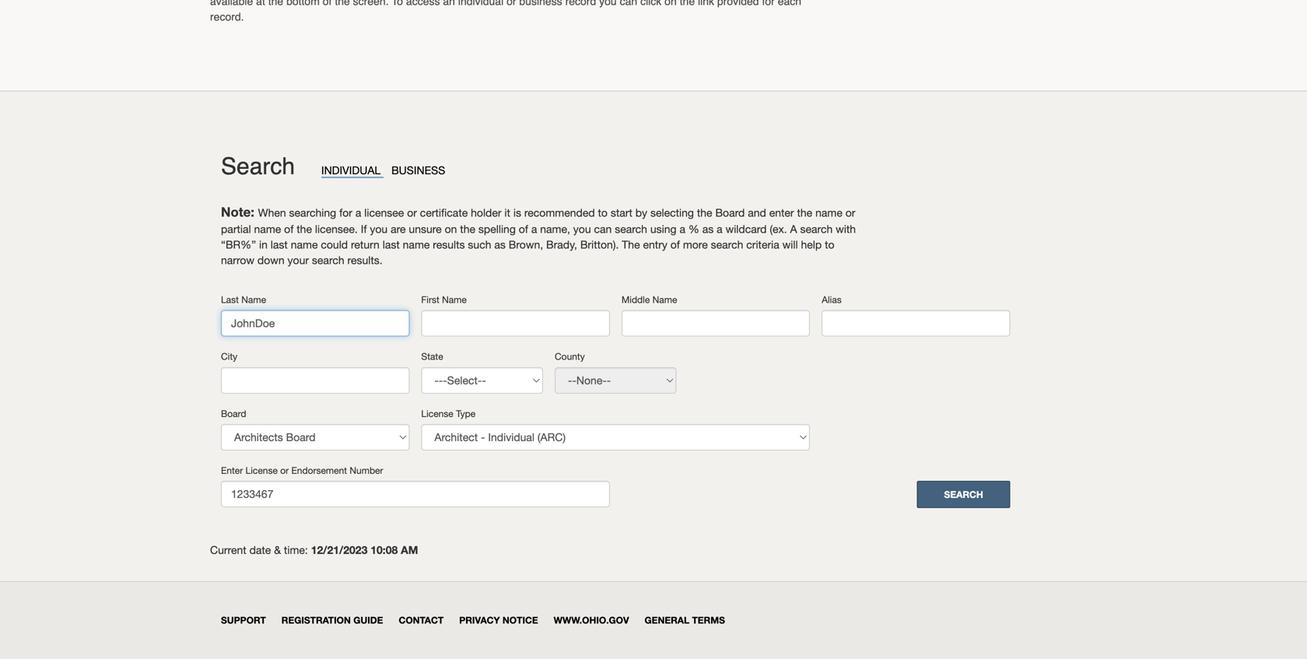 Task type: vqa. For each thing, say whether or not it's contained in the screenshot.
will
yes



Task type: describe. For each thing, give the bounding box(es) containing it.
www.ohio.gov link
[[554, 615, 630, 626]]

will
[[783, 238, 798, 251]]

general terms
[[645, 615, 726, 626]]

the right 'on'
[[460, 223, 476, 236]]

results
[[433, 238, 465, 251]]

in
[[259, 238, 268, 251]]

registration guide link
[[282, 615, 383, 626]]

current
[[210, 544, 247, 557]]

name up with at the right top of page
[[816, 206, 843, 219]]

holder
[[471, 206, 502, 219]]

licensee
[[365, 206, 404, 219]]

0 horizontal spatial of
[[284, 223, 294, 236]]

a right the 'for'
[[356, 206, 362, 219]]

licensee.
[[315, 223, 358, 236]]

if
[[361, 223, 367, 236]]

general terms link
[[645, 615, 726, 626]]

terms
[[692, 615, 726, 626]]

selecting
[[651, 206, 694, 219]]

on
[[445, 223, 457, 236]]

2 last from the left
[[383, 238, 400, 251]]

wildcard
[[726, 223, 767, 236]]

2 horizontal spatial or
[[846, 206, 856, 219]]

certificate
[[420, 206, 468, 219]]

search down wildcard
[[711, 238, 744, 251]]

your
[[288, 254, 309, 267]]

searching
[[289, 206, 337, 219]]

last name
[[221, 294, 266, 305]]

brady,
[[547, 238, 578, 251]]

notice
[[503, 615, 539, 626]]

10:08
[[371, 544, 398, 557]]

0 horizontal spatial as
[[495, 238, 506, 251]]

City text field
[[221, 367, 410, 394]]

endorsement
[[292, 465, 347, 476]]

business
[[392, 164, 446, 177]]

business link
[[392, 164, 446, 177]]

when
[[258, 206, 286, 219]]

search
[[221, 153, 295, 180]]

board inside when searching for a licensee or certificate holder it is recommended to start by selecting the board and enter the name or partial name of the licensee. if you are unsure on the spelling of a name, you can search using a % as a wildcard (ex.  a search with "br%" in last name could return last name results such as brown, brady, britton). the entry of more search criteria will help to narrow down your search results.
[[716, 206, 745, 219]]

such
[[468, 238, 492, 251]]

more
[[683, 238, 708, 251]]

current date & time: 12/21/2023 10:08 am
[[210, 544, 418, 557]]

First Name text field
[[422, 310, 610, 337]]

1 horizontal spatial or
[[407, 206, 417, 219]]

is
[[514, 206, 522, 219]]

1 horizontal spatial as
[[703, 223, 714, 236]]

name for last name
[[242, 294, 266, 305]]

state
[[422, 351, 443, 362]]

support link
[[221, 615, 266, 626]]

start
[[611, 206, 633, 219]]

criteria
[[747, 238, 780, 251]]

search up the the
[[615, 223, 648, 236]]

contact link
[[399, 615, 444, 626]]

middle name
[[622, 294, 678, 305]]

0 horizontal spatial to
[[598, 206, 608, 219]]

middle
[[622, 294, 650, 305]]

1 horizontal spatial of
[[519, 223, 529, 236]]

time:
[[284, 544, 308, 557]]

with
[[836, 223, 856, 236]]

recommended
[[525, 206, 595, 219]]

a up brown,
[[532, 223, 537, 236]]

county
[[555, 351, 585, 362]]

www.ohio.gov
[[554, 615, 630, 626]]

note:
[[221, 204, 258, 220]]

are
[[391, 223, 406, 236]]

individual link
[[322, 164, 384, 178]]

enter
[[221, 465, 243, 476]]

help
[[802, 238, 822, 251]]

Alias text field
[[822, 310, 1011, 337]]

name for middle name
[[653, 294, 678, 305]]

name up your
[[291, 238, 318, 251]]

guide
[[354, 615, 383, 626]]

enter
[[770, 206, 795, 219]]

privacy
[[460, 615, 500, 626]]



Task type: locate. For each thing, give the bounding box(es) containing it.
contact
[[399, 615, 444, 626]]

1 horizontal spatial name
[[442, 294, 467, 305]]

1 you from the left
[[370, 223, 388, 236]]

the up %
[[697, 206, 713, 219]]

a left %
[[680, 223, 686, 236]]

Enter License or Endorsement Number text field
[[221, 481, 610, 508]]

as right %
[[703, 223, 714, 236]]

2 you from the left
[[574, 223, 591, 236]]

12/21/2023
[[311, 544, 368, 557]]

registration guide
[[282, 615, 383, 626]]

name up in in the top of the page
[[254, 223, 281, 236]]

0 horizontal spatial last
[[271, 238, 288, 251]]

last
[[221, 294, 239, 305]]

individual business
[[322, 164, 446, 177]]

to
[[598, 206, 608, 219], [825, 238, 835, 251]]

1 vertical spatial license
[[246, 465, 278, 476]]

name right last
[[242, 294, 266, 305]]

(ex.
[[770, 223, 788, 236]]

0 horizontal spatial license
[[246, 465, 278, 476]]

0 horizontal spatial you
[[370, 223, 388, 236]]

the
[[622, 238, 640, 251]]

when searching for a licensee or certificate holder it is recommended to start by selecting the board and enter the name or partial name of the licensee. if you are unsure on the spelling of a name, you can search using a % as a wildcard (ex.  a search with "br%" in last name could return last name results such as brown, brady, britton). the entry of more search criteria will help to narrow down your search results.
[[221, 206, 856, 267]]

3 name from the left
[[653, 294, 678, 305]]

last
[[271, 238, 288, 251], [383, 238, 400, 251]]

or up with at the right top of page
[[846, 206, 856, 219]]

you right 'if'
[[370, 223, 388, 236]]

1 horizontal spatial board
[[716, 206, 745, 219]]

first
[[422, 294, 440, 305]]

"br%"
[[221, 238, 256, 251]]

search up help
[[801, 223, 833, 236]]

partial
[[221, 223, 251, 236]]

unsure
[[409, 223, 442, 236]]

0 horizontal spatial or
[[280, 465, 289, 476]]

to up the "can"
[[598, 206, 608, 219]]

you
[[370, 223, 388, 236], [574, 223, 591, 236]]

license left type
[[422, 408, 454, 419]]

Middle Name text field
[[622, 310, 811, 337]]

0 vertical spatial to
[[598, 206, 608, 219]]

name,
[[540, 223, 571, 236]]

board
[[716, 206, 745, 219], [221, 408, 246, 419]]

date
[[250, 544, 271, 557]]

individual
[[322, 164, 381, 177]]

city
[[221, 351, 238, 362]]

2 name from the left
[[442, 294, 467, 305]]

results.
[[348, 254, 383, 267]]

last down are
[[383, 238, 400, 251]]

brown,
[[509, 238, 544, 251]]

for
[[340, 206, 353, 219]]

&
[[274, 544, 281, 557]]

a right %
[[717, 223, 723, 236]]

the down the searching
[[297, 223, 312, 236]]

1 horizontal spatial license
[[422, 408, 454, 419]]

search
[[615, 223, 648, 236], [801, 223, 833, 236], [711, 238, 744, 251], [312, 254, 345, 267]]

or
[[407, 206, 417, 219], [846, 206, 856, 219], [280, 465, 289, 476]]

None button
[[918, 481, 1011, 508]]

a
[[356, 206, 362, 219], [532, 223, 537, 236], [680, 223, 686, 236], [717, 223, 723, 236]]

name right middle
[[653, 294, 678, 305]]

am
[[401, 544, 418, 557]]

privacy notice
[[460, 615, 539, 626]]

down
[[258, 254, 285, 267]]

1 vertical spatial as
[[495, 238, 506, 251]]

license
[[422, 408, 454, 419], [246, 465, 278, 476]]

privacy notice link
[[460, 615, 539, 626]]

board up enter
[[221, 408, 246, 419]]

could
[[321, 238, 348, 251]]

0 vertical spatial license
[[422, 408, 454, 419]]

to right help
[[825, 238, 835, 251]]

it
[[505, 206, 511, 219]]

britton).
[[581, 238, 619, 251]]

narrow
[[221, 254, 255, 267]]

name
[[242, 294, 266, 305], [442, 294, 467, 305], [653, 294, 678, 305]]

general
[[645, 615, 690, 626]]

registration
[[282, 615, 351, 626]]

1 horizontal spatial to
[[825, 238, 835, 251]]

0 horizontal spatial name
[[242, 294, 266, 305]]

name
[[816, 206, 843, 219], [254, 223, 281, 236], [291, 238, 318, 251], [403, 238, 430, 251]]

1 horizontal spatial last
[[383, 238, 400, 251]]

Last Name text field
[[221, 310, 410, 337]]

the
[[697, 206, 713, 219], [798, 206, 813, 219], [297, 223, 312, 236], [460, 223, 476, 236]]

you left the "can"
[[574, 223, 591, 236]]

enter license or endorsement number
[[221, 465, 383, 476]]

number
[[350, 465, 383, 476]]

1 vertical spatial to
[[825, 238, 835, 251]]

as
[[703, 223, 714, 236], [495, 238, 506, 251]]

board up wildcard
[[716, 206, 745, 219]]

or up unsure
[[407, 206, 417, 219]]

license type
[[422, 408, 476, 419]]

of down when
[[284, 223, 294, 236]]

can
[[594, 223, 612, 236]]

0 vertical spatial board
[[716, 206, 745, 219]]

and
[[748, 206, 767, 219]]

entry
[[643, 238, 668, 251]]

2 horizontal spatial of
[[671, 238, 680, 251]]

license right enter
[[246, 465, 278, 476]]

name for first name
[[442, 294, 467, 305]]

name down unsure
[[403, 238, 430, 251]]

1 horizontal spatial you
[[574, 223, 591, 236]]

support
[[221, 615, 266, 626]]

the up a
[[798, 206, 813, 219]]

2 horizontal spatial name
[[653, 294, 678, 305]]

first name
[[422, 294, 467, 305]]

name right first
[[442, 294, 467, 305]]

search down "could"
[[312, 254, 345, 267]]

of down using
[[671, 238, 680, 251]]

return
[[351, 238, 380, 251]]

type
[[456, 408, 476, 419]]

1 name from the left
[[242, 294, 266, 305]]

or left endorsement
[[280, 465, 289, 476]]

0 horizontal spatial board
[[221, 408, 246, 419]]

spelling
[[479, 223, 516, 236]]

1 vertical spatial board
[[221, 408, 246, 419]]

by
[[636, 206, 648, 219]]

as down spelling
[[495, 238, 506, 251]]

0 vertical spatial as
[[703, 223, 714, 236]]

of up brown,
[[519, 223, 529, 236]]

using
[[651, 223, 677, 236]]

alias
[[822, 294, 842, 305]]

last right in in the top of the page
[[271, 238, 288, 251]]

1 last from the left
[[271, 238, 288, 251]]

%
[[689, 223, 700, 236]]

a
[[791, 223, 798, 236]]



